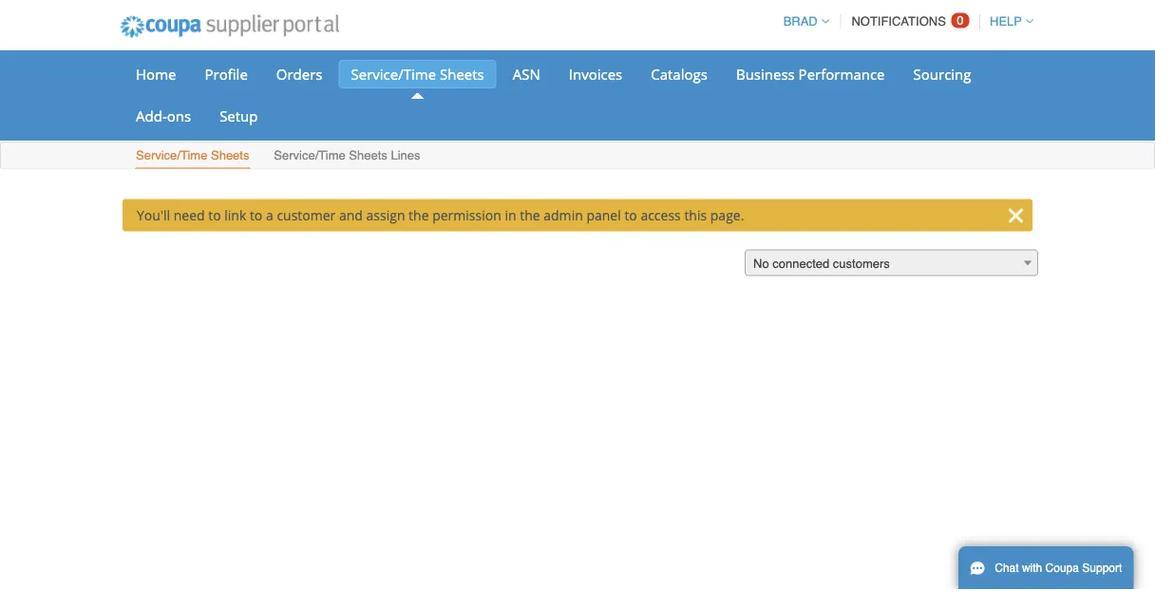 Task type: locate. For each thing, give the bounding box(es) containing it.
service/time sheets lines link
[[273, 144, 421, 169]]

sheets left asn
[[440, 64, 484, 84]]

0 vertical spatial service/time sheets link
[[339, 60, 497, 88]]

service/time down the add-ons link
[[136, 148, 208, 162]]

0 horizontal spatial service/time sheets link
[[135, 144, 250, 169]]

2 horizontal spatial sheets
[[440, 64, 484, 84]]

0 horizontal spatial sheets
[[211, 148, 249, 162]]

2 the from the left
[[520, 206, 540, 224]]

and
[[339, 206, 363, 224]]

service/time sheets link up lines
[[339, 60, 497, 88]]

the right the in
[[520, 206, 540, 224]]

service/time up customer
[[274, 148, 346, 162]]

2 to from the left
[[250, 206, 263, 224]]

the right assign
[[409, 206, 429, 224]]

service/time sheets link
[[339, 60, 497, 88], [135, 144, 250, 169]]

1 horizontal spatial sheets
[[349, 148, 388, 162]]

1 horizontal spatial service/time
[[274, 148, 346, 162]]

1 horizontal spatial service/time sheets link
[[339, 60, 497, 88]]

to
[[208, 206, 221, 224], [250, 206, 263, 224], [625, 206, 637, 224]]

service/time for rightmost the service/time sheets link
[[351, 64, 436, 84]]

chat with coupa support button
[[959, 546, 1134, 590]]

notifications 0
[[852, 13, 964, 29]]

business performance
[[736, 64, 885, 84]]

you'll need to link to a customer and assign the permission in the admin panel to access this page.
[[137, 206, 744, 224]]

with
[[1022, 562, 1043, 575]]

1 the from the left
[[409, 206, 429, 224]]

setup link
[[207, 102, 270, 130]]

add-ons link
[[124, 102, 203, 130]]

service/time sheets up lines
[[351, 64, 484, 84]]

setup
[[220, 106, 258, 125]]

sheets left lines
[[349, 148, 388, 162]]

customer
[[277, 206, 336, 224]]

service/time for service/time sheets lines link
[[274, 148, 346, 162]]

to right panel
[[625, 206, 637, 224]]

page.
[[711, 206, 744, 224]]

0 horizontal spatial to
[[208, 206, 221, 224]]

sheets for the service/time sheets link to the left
[[211, 148, 249, 162]]

sourcing
[[914, 64, 972, 84]]

permission
[[432, 206, 502, 224]]

1 vertical spatial service/time sheets link
[[135, 144, 250, 169]]

service/time sheets for rightmost the service/time sheets link
[[351, 64, 484, 84]]

0 horizontal spatial service/time
[[136, 148, 208, 162]]

orders
[[276, 64, 323, 84]]

sheets
[[440, 64, 484, 84], [211, 148, 249, 162], [349, 148, 388, 162]]

navigation containing notifications 0
[[775, 3, 1034, 40]]

0 horizontal spatial service/time sheets
[[136, 148, 249, 162]]

no
[[754, 257, 769, 271]]

in
[[505, 206, 517, 224]]

service/time
[[351, 64, 436, 84], [136, 148, 208, 162], [274, 148, 346, 162]]

coupa
[[1046, 562, 1079, 575]]

service/time sheets down "ons" in the top of the page
[[136, 148, 249, 162]]

No connected customers text field
[[746, 250, 1038, 277]]

panel
[[587, 206, 621, 224]]

add-ons
[[136, 106, 191, 125]]

add-
[[136, 106, 167, 125]]

1 horizontal spatial the
[[520, 206, 540, 224]]

profile link
[[192, 60, 260, 88]]

chat
[[995, 562, 1019, 575]]

sheets down 'setup' link
[[211, 148, 249, 162]]

service/time sheets for the service/time sheets link to the left
[[136, 148, 249, 162]]

1 horizontal spatial to
[[250, 206, 263, 224]]

2 horizontal spatial to
[[625, 206, 637, 224]]

service/time sheets
[[351, 64, 484, 84], [136, 148, 249, 162]]

1 vertical spatial service/time sheets
[[136, 148, 249, 162]]

the
[[409, 206, 429, 224], [520, 206, 540, 224]]

navigation
[[775, 3, 1034, 40]]

3 to from the left
[[625, 206, 637, 224]]

customers
[[833, 257, 890, 271]]

service/time up lines
[[351, 64, 436, 84]]

1 horizontal spatial service/time sheets
[[351, 64, 484, 84]]

to left a
[[250, 206, 263, 224]]

0 horizontal spatial the
[[409, 206, 429, 224]]

access
[[641, 206, 681, 224]]

brad link
[[775, 14, 829, 29]]

help link
[[982, 14, 1034, 29]]

this
[[685, 206, 707, 224]]

0 vertical spatial service/time sheets
[[351, 64, 484, 84]]

2 horizontal spatial service/time
[[351, 64, 436, 84]]

service/time sheets link down "ons" in the top of the page
[[135, 144, 250, 169]]

business performance link
[[724, 60, 898, 88]]

link
[[225, 206, 246, 224]]

to left the link
[[208, 206, 221, 224]]



Task type: vqa. For each thing, say whether or not it's contained in the screenshot.
1st 'invoice' from the bottom of the page
no



Task type: describe. For each thing, give the bounding box(es) containing it.
a
[[266, 206, 273, 224]]

home
[[136, 64, 176, 84]]

catalogs link
[[639, 60, 720, 88]]

sheets for service/time sheets lines link
[[349, 148, 388, 162]]

ons
[[167, 106, 191, 125]]

1 to from the left
[[208, 206, 221, 224]]

catalogs
[[651, 64, 708, 84]]

0
[[957, 13, 964, 28]]

profile
[[205, 64, 248, 84]]

help
[[990, 14, 1022, 29]]

you'll
[[137, 206, 170, 224]]

sheets for rightmost the service/time sheets link
[[440, 64, 484, 84]]

asn
[[513, 64, 540, 84]]

sourcing link
[[901, 60, 984, 88]]

no connected customers
[[754, 257, 890, 271]]

home link
[[124, 60, 189, 88]]

support
[[1083, 562, 1123, 575]]

notifications
[[852, 14, 946, 29]]

connected
[[773, 257, 830, 271]]

invoices link
[[557, 60, 635, 88]]

chat with coupa support
[[995, 562, 1123, 575]]

invoices
[[569, 64, 623, 84]]

coupa supplier portal image
[[107, 3, 352, 50]]

brad
[[784, 14, 818, 29]]

assign
[[366, 206, 405, 224]]

service/time sheets lines
[[274, 148, 420, 162]]

asn link
[[501, 60, 553, 88]]

performance
[[799, 64, 885, 84]]

business
[[736, 64, 795, 84]]

lines
[[391, 148, 420, 162]]

service/time for the service/time sheets link to the left
[[136, 148, 208, 162]]

No connected customers field
[[745, 249, 1039, 277]]

orders link
[[264, 60, 335, 88]]

need
[[174, 206, 205, 224]]

admin
[[544, 206, 583, 224]]



